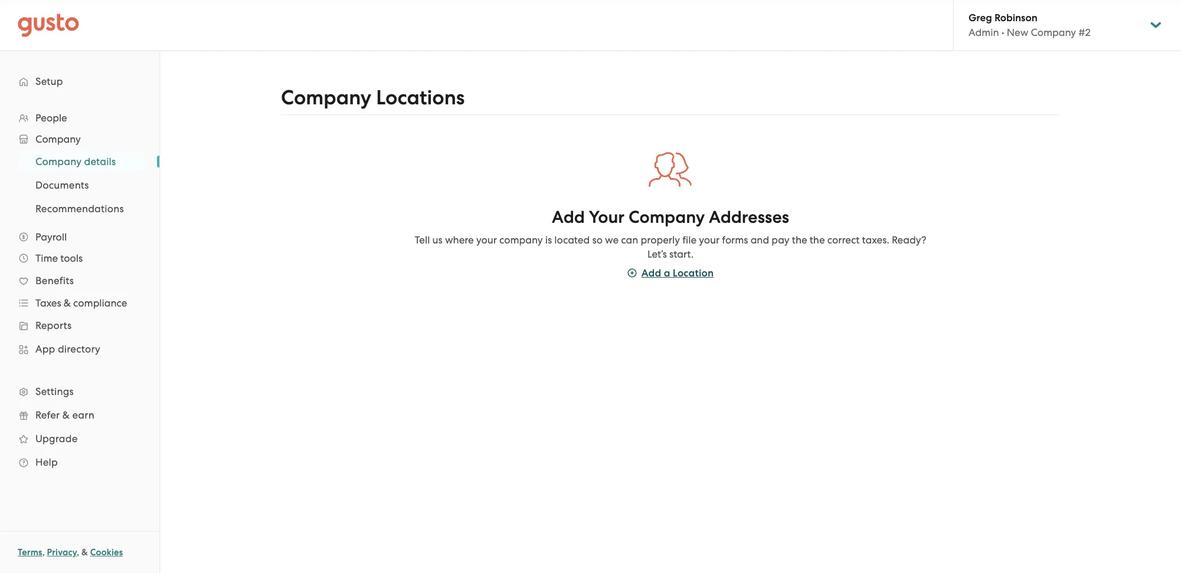 Task type: vqa. For each thing, say whether or not it's contained in the screenshot.
2nd list from the bottom
yes



Task type: locate. For each thing, give the bounding box(es) containing it.
0 horizontal spatial your
[[476, 234, 497, 246]]

can
[[621, 234, 638, 246]]

gusto navigation element
[[0, 51, 159, 494]]

a
[[664, 267, 670, 280]]

add left 'a'
[[642, 267, 661, 280]]

add up "located"
[[552, 207, 585, 228]]

0 horizontal spatial the
[[792, 234, 807, 246]]

and
[[751, 234, 769, 246]]

company button
[[12, 129, 148, 150]]

add
[[552, 207, 585, 228], [642, 267, 661, 280]]

help
[[35, 457, 58, 469]]

your right where
[[476, 234, 497, 246]]

the
[[792, 234, 807, 246], [810, 234, 825, 246]]

& left the earn
[[62, 410, 70, 422]]

& inside 'dropdown button'
[[64, 298, 71, 309]]

robinson
[[995, 12, 1038, 24]]

1 list from the top
[[0, 107, 159, 475]]

, left cookies
[[77, 548, 79, 558]]

0 vertical spatial &
[[64, 298, 71, 309]]

company for company
[[35, 133, 81, 145]]

payroll button
[[12, 227, 148, 248]]

ready?
[[892, 234, 927, 246]]

compliance
[[73, 298, 127, 309]]

0 horizontal spatial add
[[552, 207, 585, 228]]

add inside button
[[642, 267, 661, 280]]

add for add your company addresses
[[552, 207, 585, 228]]

&
[[64, 298, 71, 309], [62, 410, 70, 422], [82, 548, 88, 558]]

located
[[555, 234, 590, 246]]

pay
[[772, 234, 790, 246]]

add for add a location
[[642, 267, 661, 280]]

1 , from the left
[[42, 548, 45, 558]]

taxes & compliance
[[35, 298, 127, 309]]

company inside dropdown button
[[35, 133, 81, 145]]

2 , from the left
[[77, 548, 79, 558]]

people
[[35, 112, 67, 124]]

company
[[1031, 27, 1076, 38], [281, 86, 371, 110], [35, 133, 81, 145], [35, 156, 82, 168], [629, 207, 705, 228]]

forms
[[722, 234, 748, 246]]

new
[[1007, 27, 1029, 38]]

setup link
[[12, 71, 148, 92]]

1 horizontal spatial the
[[810, 234, 825, 246]]

, left privacy
[[42, 548, 45, 558]]

directory
[[58, 344, 100, 355]]

1 the from the left
[[792, 234, 807, 246]]

reports
[[35, 320, 72, 332]]

locations
[[376, 86, 465, 110]]

time
[[35, 253, 58, 264]]

privacy
[[47, 548, 77, 558]]

the right pay
[[792, 234, 807, 246]]

documents link
[[21, 175, 148, 196]]

taxes.
[[862, 234, 890, 246]]

is
[[545, 234, 552, 246]]

company for company locations
[[281, 86, 371, 110]]

app directory link
[[12, 339, 148, 360]]

company for company details
[[35, 156, 82, 168]]

your right file
[[699, 234, 720, 246]]

company details link
[[21, 151, 148, 172]]

& for compliance
[[64, 298, 71, 309]]

2 list from the top
[[0, 150, 159, 221]]

we
[[605, 234, 619, 246]]

1 horizontal spatial ,
[[77, 548, 79, 558]]

addresses
[[709, 207, 789, 228]]

privacy link
[[47, 548, 77, 558]]

tell
[[415, 234, 430, 246]]

0 vertical spatial add
[[552, 207, 585, 228]]

greg
[[969, 12, 992, 24]]

correct
[[828, 234, 860, 246]]

recommendations link
[[21, 198, 148, 220]]

us
[[432, 234, 443, 246]]

•
[[1002, 27, 1005, 38]]

taxes
[[35, 298, 61, 309]]

1 horizontal spatial your
[[699, 234, 720, 246]]

documents
[[35, 179, 89, 191]]

earn
[[72, 410, 94, 422]]

start.
[[669, 248, 694, 260]]

1 vertical spatial add
[[642, 267, 661, 280]]

,
[[42, 548, 45, 558], [77, 548, 79, 558]]

your
[[476, 234, 497, 246], [699, 234, 720, 246]]

& right "taxes"
[[64, 298, 71, 309]]

list
[[0, 107, 159, 475], [0, 150, 159, 221]]

& left cookies
[[82, 548, 88, 558]]

1 horizontal spatial add
[[642, 267, 661, 280]]

add a location
[[642, 267, 714, 280]]

cookies
[[90, 548, 123, 558]]

the left correct
[[810, 234, 825, 246]]

file
[[683, 234, 697, 246]]

help link
[[12, 452, 148, 473]]

details
[[84, 156, 116, 168]]

0 horizontal spatial ,
[[42, 548, 45, 558]]

benefits
[[35, 275, 74, 287]]

1 vertical spatial &
[[62, 410, 70, 422]]



Task type: describe. For each thing, give the bounding box(es) containing it.
company addresses image
[[648, 148, 693, 192]]

app directory
[[35, 344, 100, 355]]

location
[[673, 267, 714, 280]]

company
[[499, 234, 543, 246]]

taxes & compliance button
[[12, 293, 148, 314]]

company locations
[[281, 86, 465, 110]]

recommendations
[[35, 203, 124, 215]]

settings link
[[12, 381, 148, 403]]

terms link
[[18, 548, 42, 558]]

payroll
[[35, 231, 67, 243]]

refer & earn link
[[12, 405, 148, 426]]

where
[[445, 234, 474, 246]]

& for earn
[[62, 410, 70, 422]]

so
[[592, 234, 603, 246]]

2 your from the left
[[699, 234, 720, 246]]

let's
[[648, 248, 667, 260]]

app
[[35, 344, 55, 355]]

upgrade
[[35, 433, 78, 445]]

time tools button
[[12, 248, 148, 269]]

benefits link
[[12, 270, 148, 292]]

list containing company details
[[0, 150, 159, 221]]

add a location button
[[627, 267, 714, 281]]

home image
[[18, 13, 79, 37]]

tell us where your company is located so we can properly file your forms and pay the the correct taxes. ready? let's start.
[[415, 234, 927, 260]]

upgrade link
[[12, 429, 148, 450]]

greg robinson admin • new company #2
[[969, 12, 1091, 38]]

list containing people
[[0, 107, 159, 475]]

refer & earn
[[35, 410, 94, 422]]

company inside greg robinson admin • new company #2
[[1031, 27, 1076, 38]]

#2
[[1079, 27, 1091, 38]]

terms
[[18, 548, 42, 558]]

company details
[[35, 156, 116, 168]]

1 your from the left
[[476, 234, 497, 246]]

people button
[[12, 107, 148, 129]]

settings
[[35, 386, 74, 398]]

tools
[[60, 253, 83, 264]]

setup
[[35, 76, 63, 87]]

terms , privacy , & cookies
[[18, 548, 123, 558]]

add your company addresses
[[552, 207, 789, 228]]

2 vertical spatial &
[[82, 548, 88, 558]]

reports link
[[12, 315, 148, 336]]

refer
[[35, 410, 60, 422]]

properly
[[641, 234, 680, 246]]

admin
[[969, 27, 999, 38]]

cookies button
[[90, 546, 123, 560]]

2 the from the left
[[810, 234, 825, 246]]

time tools
[[35, 253, 83, 264]]

your
[[589, 207, 625, 228]]



